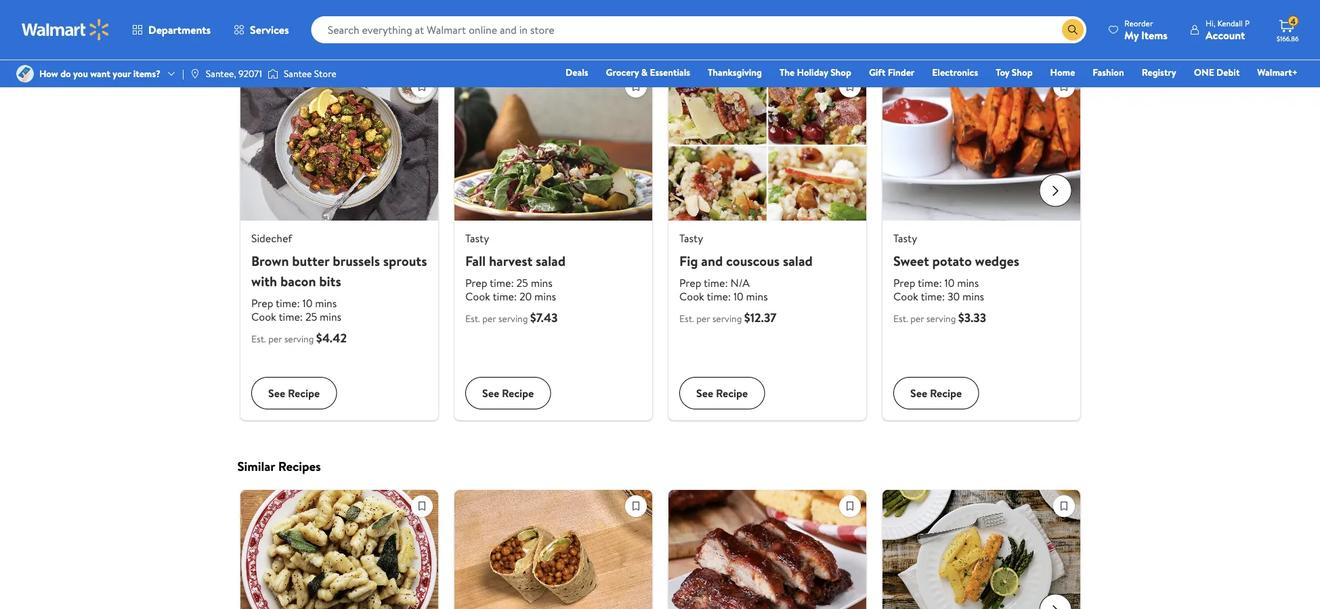 Task type: locate. For each thing, give the bounding box(es) containing it.
 image right |
[[190, 68, 200, 79]]

 image for santee, 92071
[[190, 68, 200, 79]]

est. inside est. per serving $12.37
[[679, 312, 694, 325]]

25 inside prep time: 10 mins cook time: 25 mins
[[305, 310, 317, 324]]

search icon image
[[1068, 24, 1079, 35]]

1 recipe from the left
[[288, 386, 320, 401]]

Search search field
[[311, 16, 1087, 43]]

0 horizontal spatial salad
[[536, 251, 566, 270]]

1 see recipe from the left
[[268, 386, 320, 401]]

25 down fall harvest salad
[[516, 276, 528, 291]]

est. down prep time: 25 mins cook time: 20 mins
[[465, 312, 480, 325]]

1 horizontal spatial salad
[[783, 251, 813, 270]]

serving down prep time: n/a cook time: 10 mins
[[712, 312, 742, 325]]

similar recipes
[[238, 458, 321, 475]]

prep inside prep time: 10 mins cook time: 30 mins
[[894, 276, 916, 291]]

holiday
[[797, 66, 829, 79]]

electronics
[[933, 66, 979, 79]]

prep down fall
[[465, 276, 487, 291]]

10 up est. per serving $12.37
[[734, 289, 744, 304]]

est. inside est. per serving $3.33
[[894, 312, 908, 325]]

per down prep time: 25 mins cook time: 20 mins
[[482, 312, 496, 325]]

cook up est. per serving $4.42
[[251, 310, 276, 324]]

0 horizontal spatial  image
[[16, 65, 34, 83]]

cook inside prep time: 25 mins cook time: 20 mins
[[465, 289, 490, 304]]

recipe for harvest
[[502, 386, 534, 401]]

2 tasty from the left
[[679, 231, 703, 246]]

prep inside prep time: 10 mins cook time: 25 mins
[[251, 296, 273, 311]]

per down prep time: 10 mins cook time: 25 mins at the left
[[268, 333, 282, 346]]

per for fall harvest salad
[[482, 312, 496, 325]]

est. for fig and couscous salad
[[679, 312, 694, 325]]

bacon
[[280, 272, 316, 291]]

est. for sweet potato wedges
[[894, 312, 908, 325]]

1 horizontal spatial saved image
[[626, 497, 646, 517]]

thanksgiving link
[[702, 65, 769, 80]]

10 down bacon at the left top of the page
[[302, 296, 312, 311]]

recipe
[[288, 386, 320, 401], [502, 386, 534, 401], [716, 386, 748, 401], [930, 386, 962, 401]]

saved image for brown butter brussels sprouts with bacon bits
[[412, 76, 432, 97]]

 image right 92071
[[268, 67, 278, 81]]

est. inside est. per serving $7.43
[[465, 312, 480, 325]]

mins up $12.37
[[746, 289, 768, 304]]

1 tasty from the left
[[465, 231, 489, 246]]

$166.86
[[1277, 34, 1300, 43]]

0 horizontal spatial with
[[251, 272, 277, 291]]

20
[[519, 289, 532, 304]]

one debit link
[[1189, 65, 1247, 80]]

per
[[482, 312, 496, 325], [696, 312, 710, 325], [911, 312, 924, 325], [268, 333, 282, 346]]

est. per serving $12.37
[[679, 310, 777, 326]]

buffalo chickpea wraps image
[[454, 491, 652, 610]]

finder
[[888, 66, 915, 79]]

sweet potato wedges image
[[883, 70, 1081, 221]]

serving inside est. per serving $12.37
[[712, 312, 742, 325]]

saved image for buffalo chickpea wraps image
[[626, 497, 646, 517]]

goes well with
[[238, 37, 317, 55]]

brussels
[[333, 251, 380, 270]]

3 tasty from the left
[[894, 231, 917, 246]]

with right the "well"
[[293, 37, 317, 55]]

serving down '30'
[[927, 312, 956, 325]]

3 see recipe from the left
[[696, 386, 748, 401]]

prep inside prep time: n/a cook time: 10 mins
[[679, 276, 701, 291]]

serving inside est. per serving $3.33
[[927, 312, 956, 325]]

deals
[[566, 66, 589, 79]]

per inside est. per serving $7.43
[[482, 312, 496, 325]]

 image left how
[[16, 65, 34, 83]]

saved image for fig and couscous salad image
[[840, 76, 860, 97]]

est. down prep time: 10 mins cook time: 25 mins at the left
[[251, 333, 266, 346]]

1 horizontal spatial with
[[293, 37, 317, 55]]

est. for fall harvest salad
[[465, 312, 480, 325]]

1 horizontal spatial  image
[[190, 68, 200, 79]]

serving down prep time: 10 mins cook time: 25 mins at the left
[[284, 333, 314, 346]]

see recipe
[[268, 386, 320, 401], [482, 386, 534, 401], [696, 386, 748, 401], [910, 386, 962, 401]]

cook down fall
[[465, 289, 490, 304]]

per inside est. per serving $4.42
[[268, 333, 282, 346]]

tasty up fig
[[679, 231, 703, 246]]

next slide of list image
[[1040, 174, 1072, 207]]

1 vertical spatial with
[[251, 272, 277, 291]]

4 see from the left
[[910, 386, 927, 401]]

1 salad from the left
[[536, 251, 566, 270]]

mins
[[531, 276, 552, 291], [957, 276, 979, 291], [534, 289, 556, 304], [746, 289, 768, 304], [963, 289, 984, 304], [315, 296, 337, 311], [320, 310, 341, 324]]

grocery & essentials link
[[600, 65, 697, 80]]

2 recipe from the left
[[502, 386, 534, 401]]

serving for and
[[712, 312, 742, 325]]

shop right holiday
[[831, 66, 852, 79]]

cook inside prep time: 10 mins cook time: 25 mins
[[251, 310, 276, 324]]

harvest
[[489, 251, 532, 270]]

see recipe for butter
[[268, 386, 320, 401]]

want
[[90, 67, 110, 80]]

serving inside est. per serving $7.43
[[498, 312, 528, 325]]

p
[[1246, 17, 1250, 29]]

2 see from the left
[[482, 386, 499, 401]]

per inside est. per serving $12.37
[[696, 312, 710, 325]]

oven baked bbq baby back ribs image
[[669, 491, 866, 610]]

per down prep time: 10 mins cook time: 30 mins
[[911, 312, 924, 325]]

0 vertical spatial 25
[[516, 276, 528, 291]]

saved image for fall harvest salad
[[626, 76, 646, 97]]

shop right toy
[[1012, 66, 1033, 79]]

you
[[73, 67, 88, 80]]

cook for fall harvest salad
[[465, 289, 490, 304]]

saved image
[[840, 76, 860, 97], [412, 497, 432, 517], [626, 497, 646, 517]]

1 horizontal spatial shop
[[1012, 66, 1033, 79]]

3 recipe from the left
[[716, 386, 748, 401]]

est. down prep time: n/a cook time: 10 mins
[[679, 312, 694, 325]]

tasty for sweet
[[894, 231, 917, 246]]

brown sugar salmon image
[[883, 491, 1081, 610]]

prep inside prep time: 25 mins cook time: 20 mins
[[465, 276, 487, 291]]

walmart+
[[1258, 66, 1298, 79]]

saved image for sweet potato wedges
[[1054, 76, 1075, 97]]

walmart image
[[22, 19, 110, 41]]

est. per serving $7.43
[[465, 310, 558, 326]]

prep time: 10 mins cook time: 25 mins
[[251, 296, 341, 324]]

$4.42
[[316, 330, 347, 347]]

hi,
[[1206, 17, 1216, 29]]

4 see recipe from the left
[[910, 386, 962, 401]]

account
[[1206, 27, 1246, 42]]

fig and couscous salad image
[[669, 70, 866, 221]]

toy shop link
[[990, 65, 1039, 80]]

do
[[60, 67, 71, 80]]

Walmart Site-Wide search field
[[311, 16, 1087, 43]]

mins down sweet potato wedges
[[957, 276, 979, 291]]

per inside est. per serving $3.33
[[911, 312, 924, 325]]

0 horizontal spatial tasty
[[465, 231, 489, 246]]

0 horizontal spatial saved image
[[412, 497, 432, 517]]

per down prep time: n/a cook time: 10 mins
[[696, 312, 710, 325]]

est. inside est. per serving $4.42
[[251, 333, 266, 346]]

salad right couscous
[[783, 251, 813, 270]]

home link
[[1045, 65, 1082, 80]]

10 inside prep time: 10 mins cook time: 25 mins
[[302, 296, 312, 311]]

serving
[[498, 312, 528, 325], [712, 312, 742, 325], [927, 312, 956, 325], [284, 333, 314, 346]]

santee store
[[284, 67, 337, 80]]

10 inside prep time: 10 mins cook time: 30 mins
[[945, 276, 955, 291]]

0 horizontal spatial shop
[[831, 66, 852, 79]]

cook
[[465, 289, 490, 304], [679, 289, 704, 304], [894, 289, 919, 304], [251, 310, 276, 324]]

prep for brown butter brussels sprouts with bacon bits
[[251, 296, 273, 311]]

shop
[[831, 66, 852, 79], [1012, 66, 1033, 79]]

kendall
[[1218, 17, 1244, 29]]

est. per serving $4.42
[[251, 330, 347, 347]]

fashion link
[[1087, 65, 1131, 80]]

10 down potato
[[945, 276, 955, 291]]

fig and couscous salad
[[679, 251, 813, 270]]

10
[[945, 276, 955, 291], [734, 289, 744, 304], [302, 296, 312, 311]]

santee, 92071
[[206, 67, 262, 80]]

store
[[314, 67, 337, 80]]

1 horizontal spatial 25
[[516, 276, 528, 291]]

1 horizontal spatial 10
[[734, 289, 744, 304]]

well
[[268, 37, 290, 55]]

mins right 20
[[534, 289, 556, 304]]

hi, kendall p account
[[1206, 17, 1250, 42]]

prep for sweet potato wedges
[[894, 276, 916, 291]]

and
[[701, 251, 723, 270]]

salad
[[536, 251, 566, 270], [783, 251, 813, 270]]

est. down prep time: 10 mins cook time: 30 mins
[[894, 312, 908, 325]]

your
[[113, 67, 131, 80]]

 image for how do you want your items?
[[16, 65, 34, 83]]

serving down 20
[[498, 312, 528, 325]]

cook inside prep time: 10 mins cook time: 30 mins
[[894, 289, 919, 304]]

recipes
[[278, 458, 321, 475]]

prep down fig
[[679, 276, 701, 291]]

n/a
[[731, 276, 750, 291]]

serving inside est. per serving $4.42
[[284, 333, 314, 346]]

2 horizontal spatial  image
[[268, 67, 278, 81]]

couscous
[[726, 251, 780, 270]]

1 horizontal spatial tasty
[[679, 231, 703, 246]]

1 vertical spatial 25
[[305, 310, 317, 324]]

tasty up sweet
[[894, 231, 917, 246]]

with inside the brown butter brussels sprouts with bacon bits
[[251, 272, 277, 291]]

recipe for and
[[716, 386, 748, 401]]

salad right harvest at the left top of page
[[536, 251, 566, 270]]

cook down sweet
[[894, 289, 919, 304]]

with down brown
[[251, 272, 277, 291]]

3 see from the left
[[696, 386, 713, 401]]

with
[[293, 37, 317, 55], [251, 272, 277, 291]]

see
[[268, 386, 285, 401], [482, 386, 499, 401], [696, 386, 713, 401], [910, 386, 927, 401]]

similar
[[238, 458, 275, 475]]

the
[[780, 66, 795, 79]]

0 horizontal spatial 10
[[302, 296, 312, 311]]

1 see from the left
[[268, 386, 285, 401]]

0 horizontal spatial 25
[[305, 310, 317, 324]]

time:
[[490, 276, 514, 291], [704, 276, 728, 291], [918, 276, 942, 291], [493, 289, 517, 304], [707, 289, 731, 304], [921, 289, 945, 304], [275, 296, 300, 311], [278, 310, 303, 324]]

25 up est. per serving $4.42
[[305, 310, 317, 324]]

saved image
[[412, 76, 432, 97], [626, 76, 646, 97], [1054, 76, 1075, 97], [840, 497, 860, 517], [1054, 497, 1075, 517]]

fig
[[679, 251, 698, 270]]

one debit
[[1195, 66, 1240, 79]]

prep down sweet
[[894, 276, 916, 291]]

2 see recipe from the left
[[482, 386, 534, 401]]

tasty
[[465, 231, 489, 246], [679, 231, 703, 246], [894, 231, 917, 246]]

2 horizontal spatial 10
[[945, 276, 955, 291]]

4 recipe from the left
[[930, 386, 962, 401]]

prep down brown
[[251, 296, 273, 311]]

tasty up fall
[[465, 231, 489, 246]]

sweet
[[894, 251, 929, 270]]

cook down fig
[[679, 289, 704, 304]]

$7.43
[[530, 310, 558, 326]]

my
[[1125, 27, 1139, 42]]

mins down fall harvest salad
[[531, 276, 552, 291]]

2 horizontal spatial tasty
[[894, 231, 917, 246]]

next slide of list image
[[1040, 595, 1072, 610]]

 image
[[16, 65, 34, 83], [268, 67, 278, 81], [190, 68, 200, 79]]

2 horizontal spatial saved image
[[840, 76, 860, 97]]

2 shop from the left
[[1012, 66, 1033, 79]]



Task type: vqa. For each thing, say whether or not it's contained in the screenshot.


Task type: describe. For each thing, give the bounding box(es) containing it.
items
[[1142, 27, 1168, 42]]

departments button
[[121, 14, 222, 46]]

goes
[[238, 37, 265, 55]]

1 shop from the left
[[831, 66, 852, 79]]

see for fig and couscous salad
[[696, 386, 713, 401]]

0 vertical spatial with
[[293, 37, 317, 55]]

thanksgiving
[[708, 66, 762, 79]]

services
[[250, 22, 289, 37]]

fall
[[465, 251, 486, 270]]

items?
[[133, 67, 161, 80]]

mins inside prep time: n/a cook time: 10 mins
[[746, 289, 768, 304]]

wedges
[[975, 251, 1020, 270]]

deals link
[[560, 65, 595, 80]]

cook for brown butter brussels sprouts with bacon bits
[[251, 310, 276, 324]]

sidechef
[[251, 231, 292, 246]]

fall harvest salad image
[[454, 70, 652, 221]]

cook inside prep time: n/a cook time: 10 mins
[[679, 289, 704, 304]]

debit
[[1217, 66, 1240, 79]]

brown butter brussels sprouts with bacon bits
[[251, 251, 427, 291]]

home
[[1051, 66, 1076, 79]]

brown butter brussels sprouts with bacon bits image
[[240, 70, 438, 221]]

|
[[182, 67, 184, 80]]

see recipe for and
[[696, 386, 748, 401]]

gift finder link
[[863, 65, 921, 80]]

recipe for butter
[[288, 386, 320, 401]]

serving for potato
[[927, 312, 956, 325]]

$12.37
[[744, 310, 777, 326]]

25 inside prep time: 25 mins cook time: 20 mins
[[516, 276, 528, 291]]

reorder
[[1125, 17, 1154, 29]]

mins up $4.42 at the left bottom of the page
[[320, 310, 341, 324]]

easy homemade potato gnocchi image
[[240, 491, 438, 610]]

 image for santee store
[[268, 67, 278, 81]]

services button
[[222, 14, 301, 46]]

2 salad from the left
[[783, 251, 813, 270]]

see recipe for harvest
[[482, 386, 534, 401]]

prep for fall harvest salad
[[465, 276, 487, 291]]

cook for sweet potato wedges
[[894, 289, 919, 304]]

toy
[[996, 66, 1010, 79]]

santee
[[284, 67, 312, 80]]

see for sweet potato wedges
[[910, 386, 927, 401]]

mins right '30'
[[963, 289, 984, 304]]

prep for fig and couscous salad
[[679, 276, 701, 291]]

butter
[[292, 251, 329, 270]]

toy shop
[[996, 66, 1033, 79]]

prep time: 25 mins cook time: 20 mins
[[465, 276, 556, 304]]

fall harvest salad
[[465, 251, 566, 270]]

10 inside prep time: n/a cook time: 10 mins
[[734, 289, 744, 304]]

30
[[948, 289, 960, 304]]

brown
[[251, 251, 289, 270]]

92071
[[239, 67, 262, 80]]

how
[[39, 67, 58, 80]]

essentials
[[650, 66, 691, 79]]

serving for butter
[[284, 333, 314, 346]]

grocery
[[606, 66, 639, 79]]

est. for brown butter brussels sprouts with bacon bits
[[251, 333, 266, 346]]

one
[[1195, 66, 1215, 79]]

the holiday shop
[[780, 66, 852, 79]]

potato
[[933, 251, 972, 270]]

departments
[[148, 22, 211, 37]]

bits
[[319, 272, 341, 291]]

electronics link
[[927, 65, 985, 80]]

gift finder
[[869, 66, 915, 79]]

grocery & essentials
[[606, 66, 691, 79]]

reorder my items
[[1125, 17, 1168, 42]]

10 for brown butter brussels sprouts with bacon bits
[[302, 296, 312, 311]]

per for fig and couscous salad
[[696, 312, 710, 325]]

est. per serving $3.33
[[894, 310, 987, 326]]

how do you want your items?
[[39, 67, 161, 80]]

see for brown butter brussels sprouts with bacon bits
[[268, 386, 285, 401]]

sprouts
[[383, 251, 427, 270]]

santee,
[[206, 67, 236, 80]]

saved image for 'easy homemade potato gnocchi' image
[[412, 497, 432, 517]]

mins down the bits
[[315, 296, 337, 311]]

walmart+ link
[[1252, 65, 1305, 80]]

registry
[[1142, 66, 1177, 79]]

recipe for potato
[[930, 386, 962, 401]]

&
[[642, 66, 648, 79]]

prep time: n/a cook time: 10 mins
[[679, 276, 768, 304]]

fashion
[[1093, 66, 1125, 79]]

gift
[[869, 66, 886, 79]]

10 for sweet potato wedges
[[945, 276, 955, 291]]

clear search field text image
[[1046, 24, 1057, 35]]

prep time: 10 mins cook time: 30 mins
[[894, 276, 984, 304]]

per for sweet potato wedges
[[911, 312, 924, 325]]

see recipe for potato
[[910, 386, 962, 401]]

per for brown butter brussels sprouts with bacon bits
[[268, 333, 282, 346]]

tasty for fig
[[679, 231, 703, 246]]

registry link
[[1136, 65, 1183, 80]]

tasty for fall
[[465, 231, 489, 246]]

the holiday shop link
[[774, 65, 858, 80]]

$3.33
[[958, 310, 987, 326]]

sweet potato wedges
[[894, 251, 1020, 270]]

see for fall harvest salad
[[482, 386, 499, 401]]

serving for harvest
[[498, 312, 528, 325]]

4
[[1291, 15, 1296, 27]]



